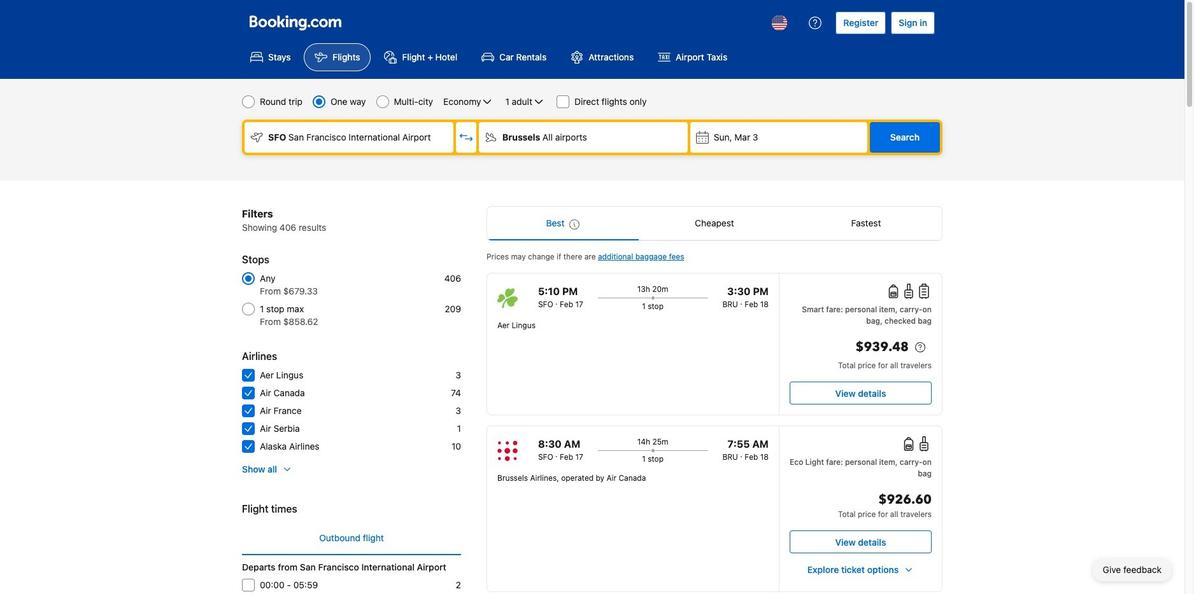 Task type: vqa. For each thing, say whether or not it's contained in the screenshot.
'Booking.com logo'
yes



Task type: locate. For each thing, give the bounding box(es) containing it.
tab list
[[487, 207, 942, 241]]

booking.com logo image
[[250, 15, 341, 30], [250, 15, 341, 30]]

best image
[[570, 220, 580, 230]]



Task type: describe. For each thing, give the bounding box(es) containing it.
$939.48 region
[[790, 338, 932, 360]]

best image
[[570, 220, 580, 230]]



